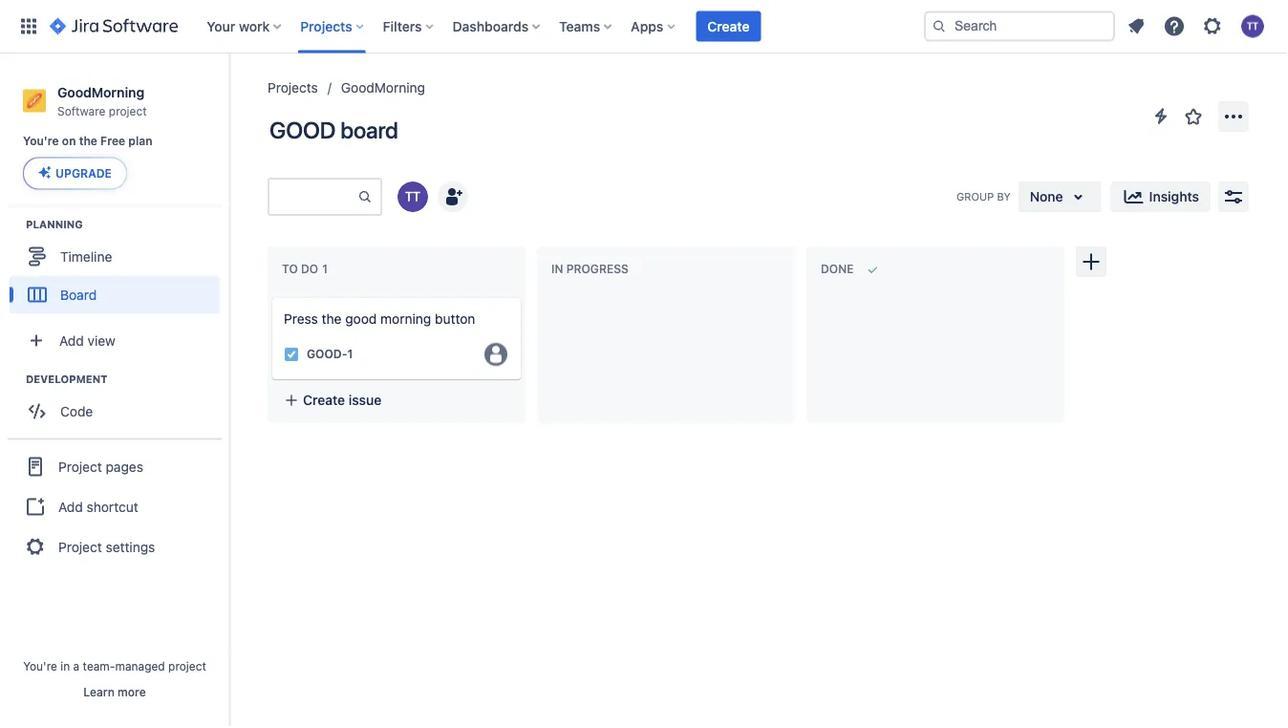Task type: vqa. For each thing, say whether or not it's contained in the screenshot.
managed
yes



Task type: locate. For each thing, give the bounding box(es) containing it.
1 vertical spatial project
[[58, 539, 102, 555]]

projects up good on the left of page
[[268, 80, 318, 96]]

project pages link
[[8, 446, 222, 488]]

create issue
[[303, 392, 382, 408]]

add shortcut button
[[8, 488, 222, 526]]

goodmorning for goodmorning software project
[[57, 84, 145, 100]]

goodmorning for goodmorning
[[341, 80, 425, 96]]

1
[[347, 348, 353, 361]]

view settings image
[[1223, 185, 1246, 208]]

project
[[109, 104, 147, 117], [168, 660, 206, 673]]

learn
[[83, 685, 115, 699]]

teams
[[559, 18, 600, 34]]

terry turtle image
[[398, 182, 428, 212]]

issue
[[349, 392, 382, 408]]

add inside button
[[58, 499, 83, 515]]

a
[[73, 660, 80, 673]]

your
[[207, 18, 235, 34]]

1 vertical spatial projects
[[268, 80, 318, 96]]

0 vertical spatial you're
[[23, 134, 59, 148]]

add for add view
[[59, 333, 84, 348]]

0 vertical spatial projects
[[300, 18, 352, 34]]

0 horizontal spatial project
[[109, 104, 147, 117]]

goodmorning inside goodmorning software project
[[57, 84, 145, 100]]

learn more button
[[83, 684, 146, 700]]

project down "add shortcut"
[[58, 539, 102, 555]]

create issue button
[[272, 383, 521, 418]]

1 you're from the top
[[23, 134, 59, 148]]

group by
[[957, 190, 1011, 203]]

projects up projects link
[[300, 18, 352, 34]]

1 vertical spatial project
[[168, 660, 206, 673]]

board link
[[10, 276, 220, 314]]

0 vertical spatial project
[[58, 459, 102, 475]]

1 horizontal spatial goodmorning
[[341, 80, 425, 96]]

search image
[[932, 19, 947, 34]]

view
[[88, 333, 116, 348]]

to do
[[282, 263, 318, 276]]

add view
[[59, 333, 116, 348]]

notifications image
[[1125, 15, 1148, 38]]

1 horizontal spatial create
[[708, 18, 750, 34]]

you're on the free plan
[[23, 134, 153, 148]]

good-1
[[307, 348, 353, 361]]

add left shortcut
[[58, 499, 83, 515]]

jira software image
[[50, 15, 178, 38], [50, 15, 178, 38]]

board
[[340, 117, 398, 143]]

1 vertical spatial the
[[322, 311, 342, 327]]

1 vertical spatial add
[[58, 499, 83, 515]]

goodmorning up board
[[341, 80, 425, 96]]

timeline link
[[10, 237, 220, 276]]

press
[[284, 311, 318, 327]]

project
[[58, 459, 102, 475], [58, 539, 102, 555]]

you're left the "on"
[[23, 134, 59, 148]]

work
[[239, 18, 270, 34]]

create left issue
[[303, 392, 345, 408]]

group
[[8, 438, 222, 574]]

projects inside popup button
[[300, 18, 352, 34]]

add people image
[[442, 185, 465, 208]]

you're
[[23, 134, 59, 148], [23, 660, 57, 673]]

goodmorning software project
[[57, 84, 147, 117]]

board
[[60, 287, 97, 302]]

group
[[957, 190, 994, 203]]

2 project from the top
[[58, 539, 102, 555]]

primary element
[[11, 0, 924, 53]]

on
[[62, 134, 76, 148]]

good
[[270, 117, 336, 143]]

upgrade button
[[24, 158, 126, 189]]

projects
[[300, 18, 352, 34], [268, 80, 318, 96]]

2 you're from the top
[[23, 660, 57, 673]]

create inside "button"
[[708, 18, 750, 34]]

project settings link
[[8, 526, 222, 568]]

projects for projects popup button
[[300, 18, 352, 34]]

you're left in
[[23, 660, 57, 673]]

1 vertical spatial you're
[[23, 660, 57, 673]]

create for create issue
[[303, 392, 345, 408]]

project up "add shortcut"
[[58, 459, 102, 475]]

the left good
[[322, 311, 342, 327]]

filters
[[383, 18, 422, 34]]

1 horizontal spatial project
[[168, 660, 206, 673]]

banner
[[0, 0, 1288, 54]]

add left view at the left top of page
[[59, 333, 84, 348]]

your work button
[[201, 11, 289, 42]]

more
[[118, 685, 146, 699]]

software
[[57, 104, 106, 117]]

progress
[[567, 263, 629, 276]]

add shortcut
[[58, 499, 138, 515]]

create inside button
[[303, 392, 345, 408]]

shortcut
[[87, 499, 138, 515]]

the
[[79, 134, 97, 148], [322, 311, 342, 327]]

1 project from the top
[[58, 459, 102, 475]]

project right managed
[[168, 660, 206, 673]]

sidebar navigation image
[[208, 76, 250, 115]]

upgrade
[[55, 167, 112, 180]]

goodmorning
[[341, 80, 425, 96], [57, 84, 145, 100]]

0 vertical spatial project
[[109, 104, 147, 117]]

timeline
[[60, 248, 112, 264]]

you're in a team-managed project
[[23, 660, 206, 673]]

do
[[301, 263, 318, 276]]

create
[[708, 18, 750, 34], [303, 392, 345, 408]]

the right the "on"
[[79, 134, 97, 148]]

0 vertical spatial add
[[59, 333, 84, 348]]

morning
[[381, 311, 431, 327]]

0 vertical spatial create
[[708, 18, 750, 34]]

appswitcher icon image
[[17, 15, 40, 38]]

create issue image
[[261, 285, 284, 308]]

good
[[345, 311, 377, 327]]

create for create
[[708, 18, 750, 34]]

insights
[[1150, 189, 1200, 205]]

project up the plan
[[109, 104, 147, 117]]

code link
[[10, 392, 220, 430]]

insights button
[[1111, 182, 1211, 212]]

team-
[[83, 660, 115, 673]]

1 vertical spatial create
[[303, 392, 345, 408]]

add
[[59, 333, 84, 348], [58, 499, 83, 515]]

projects for projects link
[[268, 80, 318, 96]]

0 horizontal spatial the
[[79, 134, 97, 148]]

learn more
[[83, 685, 146, 699]]

create right the apps "dropdown button"
[[708, 18, 750, 34]]

star good board image
[[1182, 105, 1205, 128]]

goodmorning up software
[[57, 84, 145, 100]]

0 horizontal spatial create
[[303, 392, 345, 408]]

add inside dropdown button
[[59, 333, 84, 348]]

0 horizontal spatial goodmorning
[[57, 84, 145, 100]]

goodmorning link
[[341, 76, 425, 99]]

you're for you're on the free plan
[[23, 134, 59, 148]]



Task type: describe. For each thing, give the bounding box(es) containing it.
0 vertical spatial the
[[79, 134, 97, 148]]

create button
[[696, 11, 761, 42]]

to do element
[[282, 263, 332, 276]]

Search field
[[924, 11, 1116, 42]]

create column image
[[1080, 250, 1103, 273]]

none
[[1030, 189, 1064, 205]]

good-1 link
[[307, 346, 353, 363]]

done
[[821, 263, 854, 276]]

dashboards button
[[447, 11, 548, 42]]

development group
[[10, 371, 228, 436]]

none button
[[1019, 182, 1102, 212]]

filters button
[[377, 11, 441, 42]]

apps
[[631, 18, 664, 34]]

project inside goodmorning software project
[[109, 104, 147, 117]]

Search this board text field
[[270, 180, 358, 214]]

add view button
[[11, 322, 218, 360]]

pages
[[106, 459, 143, 475]]

free
[[100, 134, 125, 148]]

managed
[[115, 660, 165, 673]]

to
[[282, 263, 298, 276]]

press the good morning button
[[284, 311, 476, 327]]

project for project pages
[[58, 459, 102, 475]]

development image
[[3, 367, 26, 390]]

plan
[[128, 134, 153, 148]]

task image
[[284, 347, 299, 362]]

more image
[[1223, 105, 1246, 128]]

planning image
[[3, 213, 26, 235]]

by
[[997, 190, 1011, 203]]

project settings
[[58, 539, 155, 555]]

your profile and settings image
[[1242, 15, 1265, 38]]

settings image
[[1202, 15, 1225, 38]]

planning
[[26, 218, 83, 230]]

settings
[[106, 539, 155, 555]]

code
[[60, 403, 93, 419]]

project pages
[[58, 459, 143, 475]]

in progress
[[552, 263, 629, 276]]

banner containing your work
[[0, 0, 1288, 54]]

insights image
[[1123, 185, 1146, 208]]

planning group
[[10, 216, 228, 320]]

apps button
[[625, 11, 683, 42]]

in
[[552, 263, 563, 276]]

help image
[[1163, 15, 1186, 38]]

projects button
[[295, 11, 372, 42]]

1 horizontal spatial the
[[322, 311, 342, 327]]

teams button
[[554, 11, 620, 42]]

group containing project pages
[[8, 438, 222, 574]]

you're for you're in a team-managed project
[[23, 660, 57, 673]]

unassigned image
[[485, 343, 508, 366]]

good board
[[270, 117, 398, 143]]

project for project settings
[[58, 539, 102, 555]]

button
[[435, 311, 476, 327]]

projects link
[[268, 76, 318, 99]]

dashboards
[[453, 18, 529, 34]]

add for add shortcut
[[58, 499, 83, 515]]

automations menu button icon image
[[1150, 105, 1173, 128]]

in
[[60, 660, 70, 673]]

development
[[26, 373, 108, 385]]

good-
[[307, 348, 347, 361]]

your work
[[207, 18, 270, 34]]



